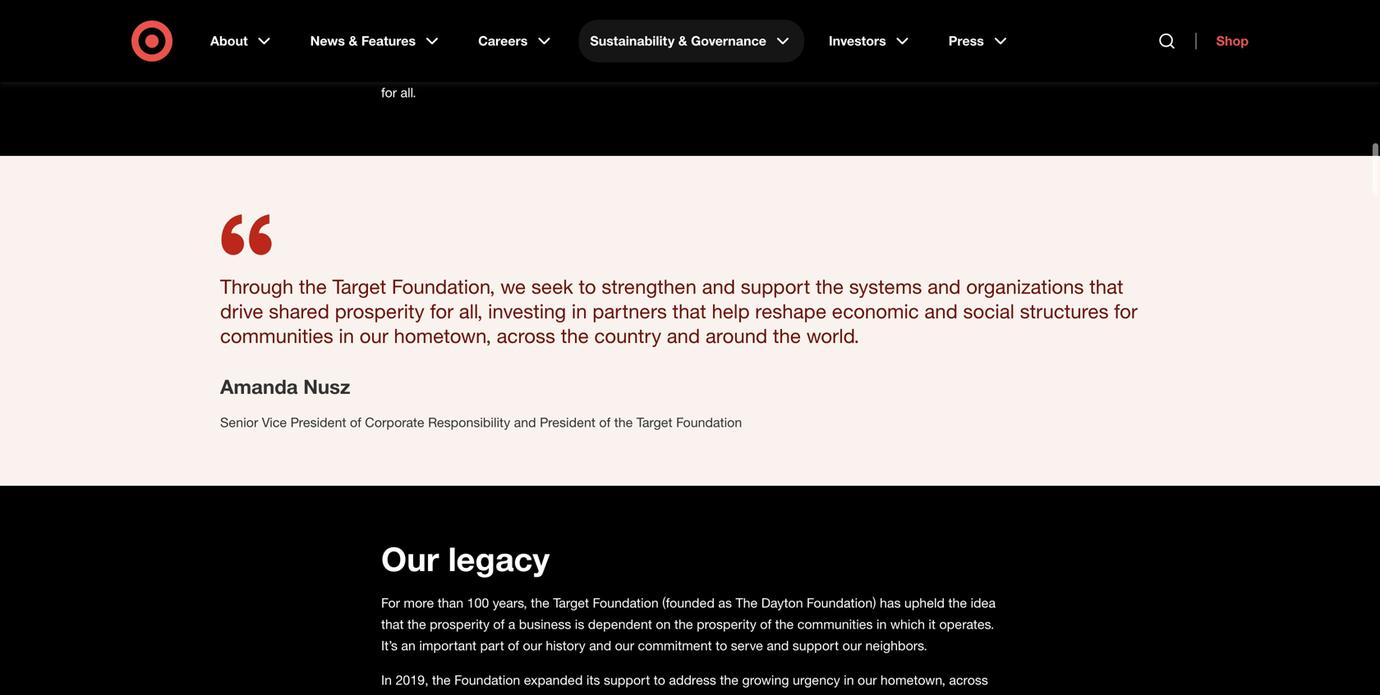 Task type: locate. For each thing, give the bounding box(es) containing it.
0 vertical spatial a
[[875, 63, 882, 79]]

and right strengthen
[[702, 275, 735, 299]]

for inside building on our legacy of giving in our twin hometowns of minneapolis and st. paul, and extending across the u.s. and in emerging economies around the world, we remain committed to listening, learning and building the kinds of relationships with partners that will shift systems to realize a world where joy is for all.
[[381, 85, 397, 101]]

0 vertical spatial hometown,
[[394, 324, 491, 348]]

social
[[963, 299, 1015, 323]]

0 horizontal spatial around
[[639, 42, 681, 58]]

around down reshape on the top right
[[706, 324, 768, 348]]

and down strengthen
[[667, 324, 700, 348]]

&
[[349, 33, 358, 49], [678, 33, 687, 49]]

investors link
[[817, 20, 924, 62]]

address up socioeconomic
[[669, 673, 716, 689]]

1 horizontal spatial &
[[678, 33, 687, 49]]

through
[[220, 275, 293, 299]]

0 vertical spatial foundation
[[676, 415, 742, 431]]

across
[[381, 42, 420, 58], [497, 324, 555, 348], [949, 673, 988, 689]]

upheld
[[905, 596, 945, 612]]

as
[[718, 596, 732, 612]]

country down 2019,
[[404, 694, 448, 696]]

1 vertical spatial across
[[497, 324, 555, 348]]

we up investing
[[501, 275, 526, 299]]

0 vertical spatial support
[[741, 275, 810, 299]]

partners down sustainability & governance
[[636, 63, 685, 79]]

important
[[419, 638, 477, 654]]

a left 'world'
[[875, 63, 882, 79]]

0 horizontal spatial prosperity
[[335, 299, 425, 323]]

0 horizontal spatial across
[[381, 42, 420, 58]]

0 vertical spatial help
[[712, 299, 750, 323]]

1 vertical spatial foundation
[[593, 596, 659, 612]]

commitment
[[638, 638, 712, 654]]

0 horizontal spatial on
[[433, 21, 447, 37]]

world.
[[807, 324, 860, 348]]

foundation inside for more than 100 years, the target foundation (founded as the dayton foundation) has upheld the idea that the prosperity of a business is dependent on the prosperity of the communities in which it operates. it's an important part of our history and our commitment to serve and support our neighbors.
[[593, 596, 659, 612]]

shift
[[738, 63, 763, 79]]

1 horizontal spatial systems
[[849, 275, 922, 299]]

for left all.
[[381, 85, 397, 101]]

0 horizontal spatial help
[[542, 694, 567, 696]]

across down investing
[[497, 324, 555, 348]]

1 horizontal spatial for
[[430, 299, 454, 323]]

0 horizontal spatial a
[[508, 617, 515, 633]]

legacy up 'kinds'
[[474, 21, 512, 37]]

joy
[[962, 63, 979, 79]]

1 horizontal spatial is
[[982, 63, 992, 79]]

amanda
[[220, 375, 298, 399]]

that down strengthen
[[672, 299, 706, 323]]

neighbors.
[[866, 638, 927, 654]]

& for features
[[349, 33, 358, 49]]

in
[[570, 21, 580, 37], [498, 42, 508, 58], [572, 299, 587, 323], [339, 324, 354, 348], [877, 617, 887, 633], [844, 673, 854, 689]]

systems down 'remain'
[[766, 63, 815, 79]]

giving
[[531, 21, 566, 37]]

prosperity down than
[[430, 617, 490, 633]]

0 horizontal spatial we
[[501, 275, 526, 299]]

that left 'will'
[[689, 63, 712, 79]]

is right joy
[[982, 63, 992, 79]]

support up reshape on the top right
[[741, 275, 810, 299]]

that down for
[[381, 617, 404, 633]]

help down expanded
[[542, 694, 567, 696]]

president
[[291, 415, 346, 431], [540, 415, 596, 431]]

partners down strengthen
[[593, 299, 667, 323]]

careers
[[478, 33, 528, 49]]

of
[[516, 21, 528, 37], [707, 21, 718, 37], [514, 63, 526, 79], [350, 415, 361, 431], [599, 415, 611, 431], [493, 617, 505, 633], [760, 617, 772, 633], [508, 638, 519, 654]]

1 horizontal spatial foundation
[[593, 596, 659, 612]]

country inside in 2019, the foundation expanded its support to address the growing urgency in our hometown, across the country and globally to help address widening socioeconomic gaps.
[[404, 694, 448, 696]]

and left globally in the bottom of the page
[[452, 694, 474, 696]]

to
[[877, 42, 889, 58], [819, 63, 830, 79], [579, 275, 596, 299], [716, 638, 727, 654], [654, 673, 665, 689], [527, 694, 538, 696]]

0 horizontal spatial systems
[[766, 63, 815, 79]]

hometown, down neighbors.
[[881, 673, 946, 689]]

2 horizontal spatial prosperity
[[697, 617, 757, 633]]

an
[[401, 638, 416, 654]]

systems up economic
[[849, 275, 922, 299]]

is up history
[[575, 617, 584, 633]]

our
[[451, 21, 470, 37], [583, 21, 603, 37], [360, 324, 388, 348], [523, 638, 542, 654], [615, 638, 634, 654], [843, 638, 862, 654], [858, 673, 877, 689]]

in up nusz
[[339, 324, 354, 348]]

1 vertical spatial we
[[501, 275, 526, 299]]

across down operates.
[[949, 673, 988, 689]]

help inside in 2019, the foundation expanded its support to address the growing urgency in our hometown, across the country and globally to help address widening socioeconomic gaps.
[[542, 694, 567, 696]]

we down minneapolis
[[746, 42, 763, 58]]

sustainability & governance link
[[579, 20, 804, 62]]

help inside through the target foundation, we seek to strengthen and support the systems and organizations that drive shared prosperity for all, investing in partners that help reshape economic and social structures for communities in our hometown, across the country and around the world.
[[712, 299, 750, 323]]

for
[[381, 596, 400, 612]]

0 horizontal spatial target
[[332, 275, 386, 299]]

0 vertical spatial around
[[639, 42, 681, 58]]

communities inside through the target foundation, we seek to strengthen and support the systems and organizations that drive shared prosperity for all, investing in partners that help reshape economic and social structures for communities in our hometown, across the country and around the world.
[[220, 324, 333, 348]]

and left the st.
[[796, 21, 819, 37]]

a down years,
[[508, 617, 515, 633]]

systems inside through the target foundation, we seek to strengthen and support the systems and organizations that drive shared prosperity for all, investing in partners that help reshape economic and social structures for communities in our hometown, across the country and around the world.
[[849, 275, 922, 299]]

1 vertical spatial on
[[656, 617, 671, 633]]

across inside building on our legacy of giving in our twin hometowns of minneapolis and st. paul, and extending across the u.s. and in emerging economies around the world, we remain committed to listening, learning and building the kinds of relationships with partners that will shift systems to realize a world where joy is for all.
[[381, 42, 420, 58]]

to up the widening
[[654, 673, 665, 689]]

1 horizontal spatial president
[[540, 415, 596, 431]]

committed
[[810, 42, 873, 58]]

1 vertical spatial partners
[[593, 299, 667, 323]]

has
[[880, 596, 901, 612]]

0 horizontal spatial for
[[381, 85, 397, 101]]

0 vertical spatial we
[[746, 42, 763, 58]]

foundation,
[[392, 275, 495, 299]]

partners
[[636, 63, 685, 79], [593, 299, 667, 323]]

a inside building on our legacy of giving in our twin hometowns of minneapolis and st. paul, and extending across the u.s. and in emerging economies around the world, we remain committed to listening, learning and building the kinds of relationships with partners that will shift systems to realize a world where joy is for all.
[[875, 63, 882, 79]]

more
[[404, 596, 434, 612]]

0 vertical spatial legacy
[[474, 21, 512, 37]]

communities
[[220, 324, 333, 348], [798, 617, 873, 633]]

country
[[594, 324, 661, 348], [404, 694, 448, 696]]

on up u.s.
[[433, 21, 447, 37]]

to right seek
[[579, 275, 596, 299]]

communities down foundation)
[[798, 617, 873, 633]]

we
[[746, 42, 763, 58], [501, 275, 526, 299]]

shop
[[1216, 33, 1249, 49]]

1 vertical spatial support
[[793, 638, 839, 654]]

0 horizontal spatial country
[[404, 694, 448, 696]]

to down expanded
[[527, 694, 538, 696]]

st.
[[822, 21, 838, 37]]

our inside in 2019, the foundation expanded its support to address the growing urgency in our hometown, across the country and globally to help address widening socioeconomic gaps.
[[858, 673, 877, 689]]

vice
[[262, 415, 287, 431]]

foundation
[[676, 415, 742, 431], [593, 596, 659, 612], [454, 673, 520, 689]]

2 & from the left
[[678, 33, 687, 49]]

on up commitment
[[656, 617, 671, 633]]

features
[[361, 33, 416, 49]]

0 vertical spatial country
[[594, 324, 661, 348]]

legacy
[[474, 21, 512, 37], [448, 539, 550, 580]]

1 horizontal spatial communities
[[798, 617, 873, 633]]

around down hometowns
[[639, 42, 681, 58]]

communities down shared
[[220, 324, 333, 348]]

prosperity down foundation, at the top
[[335, 299, 425, 323]]

1 vertical spatial target
[[637, 415, 673, 431]]

and right the paul,
[[873, 21, 896, 37]]

on inside building on our legacy of giving in our twin hometowns of minneapolis and st. paul, and extending across the u.s. and in emerging economies around the world, we remain committed to listening, learning and building the kinds of relationships with partners that will shift systems to realize a world where joy is for all.
[[433, 21, 447, 37]]

learning
[[948, 42, 995, 58]]

0 vertical spatial is
[[982, 63, 992, 79]]

support up urgency
[[793, 638, 839, 654]]

economic
[[832, 299, 919, 323]]

gaps.
[[772, 694, 804, 696]]

for
[[381, 85, 397, 101], [430, 299, 454, 323], [1114, 299, 1138, 323]]

1 horizontal spatial around
[[706, 324, 768, 348]]

news & features link
[[299, 20, 454, 62]]

is
[[982, 63, 992, 79], [575, 617, 584, 633]]

2 vertical spatial foundation
[[454, 673, 520, 689]]

prosperity
[[335, 299, 425, 323], [430, 617, 490, 633], [697, 617, 757, 633]]

0 vertical spatial communities
[[220, 324, 333, 348]]

around inside building on our legacy of giving in our twin hometowns of minneapolis and st. paul, and extending across the u.s. and in emerging economies around the world, we remain committed to listening, learning and building the kinds of relationships with partners that will shift systems to realize a world where joy is for all.
[[639, 42, 681, 58]]

building
[[407, 63, 454, 79]]

news & features
[[310, 33, 416, 49]]

the
[[424, 42, 443, 58], [684, 42, 703, 58], [457, 63, 476, 79], [299, 275, 327, 299], [816, 275, 844, 299], [561, 324, 589, 348], [773, 324, 801, 348], [614, 415, 633, 431], [531, 596, 550, 612], [949, 596, 967, 612], [408, 617, 426, 633], [674, 617, 693, 633], [775, 617, 794, 633], [432, 673, 451, 689], [720, 673, 739, 689], [381, 694, 400, 696]]

we inside building on our legacy of giving in our twin hometowns of minneapolis and st. paul, and extending across the u.s. and in emerging economies around the world, we remain committed to listening, learning and building the kinds of relationships with partners that will shift systems to realize a world where joy is for all.
[[746, 42, 763, 58]]

around inside through the target foundation, we seek to strengthen and support the systems and organizations that drive shared prosperity for all, investing in partners that help reshape economic and social structures for communities in our hometown, across the country and around the world.
[[706, 324, 768, 348]]

to down committed
[[819, 63, 830, 79]]

address down its
[[571, 694, 618, 696]]

partners inside through the target foundation, we seek to strengthen and support the systems and organizations that drive shared prosperity for all, investing in partners that help reshape economic and social structures for communities in our hometown, across the country and around the world.
[[593, 299, 667, 323]]

1 vertical spatial a
[[508, 617, 515, 633]]

1 vertical spatial communities
[[798, 617, 873, 633]]

legacy up years,
[[448, 539, 550, 580]]

1 vertical spatial is
[[575, 617, 584, 633]]

0 vertical spatial on
[[433, 21, 447, 37]]

0 horizontal spatial is
[[575, 617, 584, 633]]

2 vertical spatial support
[[604, 673, 650, 689]]

0 horizontal spatial hometown,
[[394, 324, 491, 348]]

1 vertical spatial hometown,
[[881, 673, 946, 689]]

1 horizontal spatial we
[[746, 42, 763, 58]]

1 horizontal spatial a
[[875, 63, 882, 79]]

0 vertical spatial target
[[332, 275, 386, 299]]

1 horizontal spatial prosperity
[[430, 617, 490, 633]]

1 horizontal spatial across
[[497, 324, 555, 348]]

prosperity down as
[[697, 617, 757, 633]]

1 horizontal spatial help
[[712, 299, 750, 323]]

that
[[689, 63, 712, 79], [1090, 275, 1124, 299], [672, 299, 706, 323], [381, 617, 404, 633]]

expanded
[[524, 673, 583, 689]]

1 vertical spatial address
[[571, 694, 618, 696]]

in down seek
[[572, 299, 587, 323]]

systems inside building on our legacy of giving in our twin hometowns of minneapolis and st. paul, and extending across the u.s. and in emerging economies around the world, we remain committed to listening, learning and building the kinds of relationships with partners that will shift systems to realize a world where joy is for all.
[[766, 63, 815, 79]]

address
[[669, 673, 716, 689], [571, 694, 618, 696]]

and down "dependent"
[[589, 638, 611, 654]]

& right 'news'
[[349, 33, 358, 49]]

to left serve
[[716, 638, 727, 654]]

help left reshape on the top right
[[712, 299, 750, 323]]

careers link
[[467, 20, 566, 62]]

in up 'kinds'
[[498, 42, 508, 58]]

support inside through the target foundation, we seek to strengthen and support the systems and organizations that drive shared prosperity for all, investing in partners that help reshape economic and social structures for communities in our hometown, across the country and around the world.
[[741, 275, 810, 299]]

partners inside building on our legacy of giving in our twin hometowns of minneapolis and st. paul, and extending across the u.s. and in emerging economies around the world, we remain committed to listening, learning and building the kinds of relationships with partners that will shift systems to realize a world where joy is for all.
[[636, 63, 685, 79]]

for right structures
[[1114, 299, 1138, 323]]

country down strengthen
[[594, 324, 661, 348]]

2 vertical spatial across
[[949, 673, 988, 689]]

1 horizontal spatial hometown,
[[881, 673, 946, 689]]

investing
[[488, 299, 566, 323]]

corporate
[[365, 415, 425, 431]]

reshape
[[755, 299, 827, 323]]

around
[[639, 42, 681, 58], [706, 324, 768, 348]]

structures
[[1020, 299, 1109, 323]]

than
[[438, 596, 463, 612]]

hometown, down all,
[[394, 324, 491, 348]]

in right urgency
[[844, 673, 854, 689]]

to inside through the target foundation, we seek to strengthen and support the systems and organizations that drive shared prosperity for all, investing in partners that help reshape economic and social structures for communities in our hometown, across the country and around the world.
[[579, 275, 596, 299]]

in down has
[[877, 617, 887, 633]]

1 horizontal spatial target
[[553, 596, 589, 612]]

for down foundation, at the top
[[430, 299, 454, 323]]

1 horizontal spatial country
[[594, 324, 661, 348]]

on inside for more than 100 years, the target foundation (founded as the dayton foundation) has upheld the idea that the prosperity of a business is dependent on the prosperity of the communities in which it operates. it's an important part of our history and our commitment to serve and support our neighbors.
[[656, 617, 671, 633]]

help
[[712, 299, 750, 323], [542, 694, 567, 696]]

2 vertical spatial target
[[553, 596, 589, 612]]

1 vertical spatial country
[[404, 694, 448, 696]]

1 horizontal spatial on
[[656, 617, 671, 633]]

part
[[480, 638, 504, 654]]

dayton
[[761, 596, 803, 612]]

0 vertical spatial across
[[381, 42, 420, 58]]

1 vertical spatial help
[[542, 694, 567, 696]]

building on our legacy of giving in our twin hometowns of minneapolis and st. paul, and extending across the u.s. and in emerging economies around the world, we remain committed to listening, learning and building the kinds of relationships with partners that will shift systems to realize a world where joy is for all.
[[381, 21, 995, 101]]

& left world,
[[678, 33, 687, 49]]

0 vertical spatial systems
[[766, 63, 815, 79]]

across inside in 2019, the foundation expanded its support to address the growing urgency in our hometown, across the country and globally to help address widening socioeconomic gaps.
[[949, 673, 988, 689]]

1 & from the left
[[349, 33, 358, 49]]

1 vertical spatial legacy
[[448, 539, 550, 580]]

to up 'world'
[[877, 42, 889, 58]]

that inside building on our legacy of giving in our twin hometowns of minneapolis and st. paul, and extending across the u.s. and in emerging economies around the world, we remain committed to listening, learning and building the kinds of relationships with partners that will shift systems to realize a world where joy is for all.
[[689, 63, 712, 79]]

through the target foundation, we seek to strengthen and support the systems and organizations that drive shared prosperity for all, investing in partners that help reshape economic and social structures for communities in our hometown, across the country and around the world.
[[220, 275, 1138, 348]]

2 horizontal spatial across
[[949, 673, 988, 689]]

a inside for more than 100 years, the target foundation (founded as the dayton foundation) has upheld the idea that the prosperity of a business is dependent on the prosperity of the communities in which it operates. it's an important part of our history and our commitment to serve and support our neighbors.
[[508, 617, 515, 633]]

in right giving
[[570, 21, 580, 37]]

0 horizontal spatial foundation
[[454, 673, 520, 689]]

nusz
[[303, 375, 350, 399]]

0 horizontal spatial president
[[291, 415, 346, 431]]

2019,
[[396, 673, 428, 689]]

0 horizontal spatial communities
[[220, 324, 333, 348]]

and right serve
[[767, 638, 789, 654]]

0 vertical spatial partners
[[636, 63, 685, 79]]

across down building
[[381, 42, 420, 58]]

1 vertical spatial around
[[706, 324, 768, 348]]

kinds
[[480, 63, 511, 79]]

0 horizontal spatial &
[[349, 33, 358, 49]]

support up the widening
[[604, 673, 650, 689]]

target inside for more than 100 years, the target foundation (founded as the dayton foundation) has upheld the idea that the prosperity of a business is dependent on the prosperity of the communities in which it operates. it's an important part of our history and our commitment to serve and support our neighbors.
[[553, 596, 589, 612]]

1 vertical spatial systems
[[849, 275, 922, 299]]

0 vertical spatial address
[[669, 673, 716, 689]]



Task type: vqa. For each thing, say whether or not it's contained in the screenshot.
the on to the left
yes



Task type: describe. For each thing, give the bounding box(es) containing it.
responsibility
[[428, 415, 510, 431]]

dependent
[[588, 617, 652, 633]]

emerging
[[512, 42, 567, 58]]

globally
[[478, 694, 523, 696]]

paul,
[[841, 21, 870, 37]]

all,
[[459, 299, 483, 323]]

remain
[[766, 42, 806, 58]]

2 horizontal spatial target
[[637, 415, 673, 431]]

foundation)
[[807, 596, 876, 612]]

legacy inside building on our legacy of giving in our twin hometowns of minneapolis and st. paul, and extending across the u.s. and in emerging economies around the world, we remain committed to listening, learning and building the kinds of relationships with partners that will shift systems to realize a world where joy is for all.
[[474, 21, 512, 37]]

our
[[381, 539, 439, 580]]

world
[[886, 63, 919, 79]]

sustainability
[[590, 33, 675, 49]]

about
[[210, 33, 248, 49]]

investors
[[829, 33, 886, 49]]

urgency
[[793, 673, 840, 689]]

for more than 100 years, the target foundation (founded as the dayton foundation) has upheld the idea that the prosperity of a business is dependent on the prosperity of the communities in which it operates. it's an important part of our history and our commitment to serve and support our neighbors.
[[381, 596, 996, 654]]

press
[[949, 33, 984, 49]]

seek
[[531, 275, 573, 299]]

realize
[[834, 63, 872, 79]]

widening
[[622, 694, 675, 696]]

history
[[546, 638, 586, 654]]

building
[[381, 21, 429, 37]]

and left organizations
[[928, 275, 961, 299]]

economies
[[571, 42, 636, 58]]

senior
[[220, 415, 258, 431]]

socioeconomic
[[678, 694, 768, 696]]

target inside through the target foundation, we seek to strengthen and support the systems and organizations that drive shared prosperity for all, investing in partners that help reshape economic and social structures for communities in our hometown, across the country and around the world.
[[332, 275, 386, 299]]

shared
[[269, 299, 329, 323]]

strengthen
[[602, 275, 697, 299]]

hometowns
[[635, 21, 703, 37]]

drive
[[220, 299, 263, 323]]

hometown, inside through the target foundation, we seek to strengthen and support the systems and organizations that drive shared prosperity for all, investing in partners that help reshape economic and social structures for communities in our hometown, across the country and around the world.
[[394, 324, 491, 348]]

governance
[[691, 33, 767, 49]]

operates.
[[939, 617, 994, 633]]

business
[[519, 617, 571, 633]]

all.
[[401, 85, 416, 101]]

2 horizontal spatial for
[[1114, 299, 1138, 323]]

it
[[929, 617, 936, 633]]

where
[[922, 63, 958, 79]]

that up structures
[[1090, 275, 1124, 299]]

is inside building on our legacy of giving in our twin hometowns of minneapolis and st. paul, and extending across the u.s. and in emerging economies around the world, we remain committed to listening, learning and building the kinds of relationships with partners that will shift systems to realize a world where joy is for all.
[[982, 63, 992, 79]]

which
[[891, 617, 925, 633]]

world,
[[707, 42, 742, 58]]

will
[[715, 63, 734, 79]]

prosperity inside through the target foundation, we seek to strengthen and support the systems and organizations that drive shared prosperity for all, investing in partners that help reshape economic and social structures for communities in our hometown, across the country and around the world.
[[335, 299, 425, 323]]

our legacy
[[381, 539, 559, 580]]

the
[[736, 596, 758, 612]]

in 2019, the foundation expanded its support to address the growing urgency in our hometown, across the country and globally to help address widening socioeconomic gaps.
[[381, 673, 988, 696]]

and up all.
[[381, 63, 403, 79]]

about link
[[199, 20, 286, 62]]

relationships
[[529, 63, 604, 79]]

0 horizontal spatial address
[[571, 694, 618, 696]]

support inside in 2019, the foundation expanded its support to address the growing urgency in our hometown, across the country and globally to help address widening socioeconomic gaps.
[[604, 673, 650, 689]]

growing
[[742, 673, 789, 689]]

it's
[[381, 638, 398, 654]]

minneapolis
[[722, 21, 793, 37]]

1 president from the left
[[291, 415, 346, 431]]

organizations
[[966, 275, 1084, 299]]

communities inside for more than 100 years, the target foundation (founded as the dayton foundation) has upheld the idea that the prosperity of a business is dependent on the prosperity of the communities in which it operates. it's an important part of our history and our commitment to serve and support our neighbors.
[[798, 617, 873, 633]]

100
[[467, 596, 489, 612]]

country inside through the target foundation, we seek to strengthen and support the systems and organizations that drive shared prosperity for all, investing in partners that help reshape economic and social structures for communities in our hometown, across the country and around the world.
[[594, 324, 661, 348]]

in inside in 2019, the foundation expanded its support to address the growing urgency in our hometown, across the country and globally to help address widening socioeconomic gaps.
[[844, 673, 854, 689]]

news
[[310, 33, 345, 49]]

is inside for more than 100 years, the target foundation (founded as the dayton foundation) has upheld the idea that the prosperity of a business is dependent on the prosperity of the communities in which it operates. it's an important part of our history and our commitment to serve and support our neighbors.
[[575, 617, 584, 633]]

and right responsibility
[[514, 415, 536, 431]]

sustainability & governance
[[590, 33, 767, 49]]

listening,
[[892, 42, 944, 58]]

twin
[[606, 21, 631, 37]]

with
[[608, 63, 632, 79]]

and up 'kinds'
[[472, 42, 494, 58]]

its
[[587, 673, 600, 689]]

and left social
[[925, 299, 958, 323]]

(founded
[[662, 596, 715, 612]]

senior vice president of corporate responsibility and president of the target foundation
[[220, 415, 742, 431]]

that inside for more than 100 years, the target foundation (founded as the dayton foundation) has upheld the idea that the prosperity of a business is dependent on the prosperity of the communities in which it operates. it's an important part of our history and our commitment to serve and support our neighbors.
[[381, 617, 404, 633]]

to inside for more than 100 years, the target foundation (founded as the dayton foundation) has upheld the idea that the prosperity of a business is dependent on the prosperity of the communities in which it operates. it's an important part of our history and our commitment to serve and support our neighbors.
[[716, 638, 727, 654]]

u.s.
[[446, 42, 469, 58]]

in inside for more than 100 years, the target foundation (founded as the dayton foundation) has upheld the idea that the prosperity of a business is dependent on the prosperity of the communities in which it operates. it's an important part of our history and our commitment to serve and support our neighbors.
[[877, 617, 887, 633]]

idea
[[971, 596, 996, 612]]

2 president from the left
[[540, 415, 596, 431]]

hometown, inside in 2019, the foundation expanded its support to address the growing urgency in our hometown, across the country and globally to help address widening socioeconomic gaps.
[[881, 673, 946, 689]]

support inside for more than 100 years, the target foundation (founded as the dayton foundation) has upheld the idea that the prosperity of a business is dependent on the prosperity of the communities in which it operates. it's an important part of our history and our commitment to serve and support our neighbors.
[[793, 638, 839, 654]]

foundation inside in 2019, the foundation expanded its support to address the growing urgency in our hometown, across the country and globally to help address widening socioeconomic gaps.
[[454, 673, 520, 689]]

amanda nusz
[[220, 375, 350, 399]]

our inside through the target foundation, we seek to strengthen and support the systems and organizations that drive shared prosperity for all, investing in partners that help reshape economic and social structures for communities in our hometown, across the country and around the world.
[[360, 324, 388, 348]]

2 horizontal spatial foundation
[[676, 415, 742, 431]]

shop link
[[1196, 33, 1249, 49]]

we inside through the target foundation, we seek to strengthen and support the systems and organizations that drive shared prosperity for all, investing in partners that help reshape economic and social structures for communities in our hometown, across the country and around the world.
[[501, 275, 526, 299]]

extending
[[899, 21, 957, 37]]

years,
[[493, 596, 527, 612]]

in
[[381, 673, 392, 689]]

serve
[[731, 638, 763, 654]]

across inside through the target foundation, we seek to strengthen and support the systems and organizations that drive shared prosperity for all, investing in partners that help reshape economic and social structures for communities in our hometown, across the country and around the world.
[[497, 324, 555, 348]]

and inside in 2019, the foundation expanded its support to address the growing urgency in our hometown, across the country and globally to help address widening socioeconomic gaps.
[[452, 694, 474, 696]]

1 horizontal spatial address
[[669, 673, 716, 689]]

& for governance
[[678, 33, 687, 49]]



